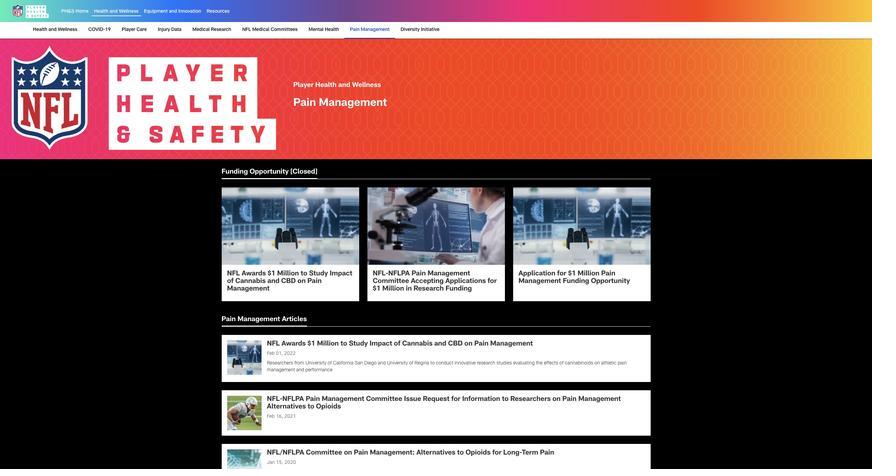 Task type: vqa. For each thing, say whether or not it's contained in the screenshot.
"collection,"
no



Task type: locate. For each thing, give the bounding box(es) containing it.
1 vertical spatial health and wellness
[[33, 28, 77, 32]]

15,
[[276, 461, 284, 466]]

researchers from university of california san diego and university of regina to conduct innovative research studies evaluating the effects of cannabinoids on athletic pain management and performance
[[267, 361, 627, 373]]

injury data link
[[155, 22, 184, 38]]

1 vertical spatial committee
[[366, 396, 403, 403]]

university left regina
[[387, 361, 408, 366]]

funding
[[222, 169, 248, 176], [563, 278, 590, 285], [446, 286, 472, 293]]

impact
[[330, 271, 353, 278], [370, 341, 393, 348]]

0 vertical spatial pain management
[[350, 28, 390, 32]]

0 vertical spatial impact
[[330, 271, 353, 278]]

player
[[122, 28, 135, 32], [294, 82, 314, 89]]

0 vertical spatial study
[[309, 271, 328, 278]]

nflpa for nfl-nflpa pain management committee issue request for information to researchers on pain management alternatives to opioids
[[283, 396, 304, 403]]

medical research
[[193, 28, 231, 32]]

million inside nfl awards $1 million to study impact of cannabis and cbd on pain management
[[277, 271, 299, 278]]

committee inside nfl-nflpa pain management committee issue request for information to researchers on pain management alternatives to opioids
[[366, 396, 403, 403]]

nfl-nflpa pain management committee accepting applications for $1 million in research funding link
[[368, 188, 505, 302]]

2 horizontal spatial wellness
[[352, 82, 381, 89]]

nflpa
[[389, 271, 410, 278], [283, 396, 304, 403]]

application for $1 million pain management funding opportunity
[[519, 271, 631, 285]]

nflpa up 2021
[[283, 396, 304, 403]]

information
[[463, 396, 501, 403]]

1 horizontal spatial study
[[349, 341, 368, 348]]

0 horizontal spatial medical
[[193, 28, 210, 32]]

san
[[355, 361, 363, 366]]

feb 01, 2022
[[267, 352, 296, 357]]

0 vertical spatial awards
[[242, 271, 266, 278]]

1 horizontal spatial alternatives
[[417, 450, 456, 457]]

1 vertical spatial funding
[[563, 278, 590, 285]]

1 vertical spatial research
[[414, 286, 444, 293]]

nfl
[[242, 28, 251, 32], [227, 271, 240, 278], [267, 341, 280, 348]]

player health and wellness image
[[0, 39, 288, 159]]

banner
[[0, 0, 873, 39]]

shutterstock_1169699956 image
[[227, 450, 262, 469]]

0 horizontal spatial nflpa
[[283, 396, 304, 403]]

1 vertical spatial impact
[[370, 341, 393, 348]]

0 vertical spatial committee
[[373, 278, 409, 285]]

2 feb from the top
[[267, 415, 275, 419]]

1 horizontal spatial wellness
[[119, 9, 139, 14]]

nfl-
[[373, 271, 389, 278], [267, 396, 283, 403]]

data
[[171, 28, 182, 32]]

1 horizontal spatial nfl-
[[373, 271, 389, 278]]

0 horizontal spatial awards
[[242, 271, 266, 278]]

for right request
[[452, 396, 461, 403]]

2021
[[285, 415, 296, 419]]

home
[[76, 9, 89, 14]]

committees
[[271, 28, 298, 32]]

researchers
[[267, 361, 293, 366], [511, 396, 551, 403]]

ph&s home link
[[61, 9, 89, 14]]

0 horizontal spatial nfl-
[[267, 396, 283, 403]]

covid-19
[[88, 28, 111, 32]]

feb left 01,
[[267, 352, 275, 357]]

0 horizontal spatial cannabis
[[236, 278, 266, 285]]

pain
[[350, 28, 360, 32], [294, 98, 316, 109], [412, 271, 426, 278], [602, 271, 616, 278], [308, 278, 322, 285], [222, 317, 236, 324], [475, 341, 489, 348], [306, 396, 320, 403], [563, 396, 577, 403], [354, 450, 368, 457], [541, 450, 555, 457]]

1 horizontal spatial nflpa
[[389, 271, 410, 278]]

0 vertical spatial player
[[122, 28, 135, 32]]

0 horizontal spatial health and wellness
[[33, 28, 77, 32]]

for right applications
[[488, 278, 497, 285]]

opioids
[[316, 404, 341, 411], [466, 450, 491, 457]]

articles
[[282, 317, 307, 324]]

equipment and innovation link
[[144, 9, 201, 14]]

impact inside nfl awards $1 million to study impact of cannabis and cbd on pain management
[[330, 271, 353, 278]]

0 vertical spatial feb
[[267, 352, 275, 357]]

nfl/nflpa
[[267, 450, 304, 457]]

2020
[[285, 461, 296, 466]]

1 vertical spatial opportunity
[[592, 278, 631, 285]]

pain management inside page main content main content
[[294, 98, 387, 109]]

funding opportunity [closed]
[[222, 169, 318, 176]]

nfl- for nfl-nflpa pain management committee accepting applications for $1 million in research funding
[[373, 271, 389, 278]]

health and wellness link down ph&s
[[33, 22, 80, 38]]

2 horizontal spatial funding
[[563, 278, 590, 285]]

0 vertical spatial research
[[211, 28, 231, 32]]

medical down innovation at top
[[193, 28, 210, 32]]

feb left the 16,
[[267, 415, 275, 419]]

resources
[[207, 9, 230, 14]]

1 horizontal spatial player
[[294, 82, 314, 89]]

0 vertical spatial opioids
[[316, 404, 341, 411]]

0 horizontal spatial impact
[[330, 271, 353, 278]]

of
[[227, 278, 234, 285], [394, 341, 401, 348], [328, 361, 332, 366], [410, 361, 414, 366], [560, 361, 564, 366]]

[closed]
[[291, 169, 318, 176]]

0 horizontal spatial university
[[306, 361, 327, 366]]

covid-19 link
[[86, 22, 114, 38]]

$1 inside application for $1 million pain management funding opportunity
[[569, 271, 576, 278]]

0 vertical spatial alternatives
[[267, 404, 306, 411]]

player inside page main content main content
[[294, 82, 314, 89]]

0 horizontal spatial opportunity
[[250, 169, 289, 176]]

1 vertical spatial nfl-
[[267, 396, 283, 403]]

nfl inside nfl awards $1 million to study impact of cannabis and cbd on pain management
[[227, 271, 240, 278]]

nflpa inside nfl-nflpa pain management committee issue request for information to researchers on pain management alternatives to opioids
[[283, 396, 304, 403]]

medical left committees
[[252, 28, 270, 32]]

0 vertical spatial health and wellness
[[94, 9, 139, 14]]

management inside application for $1 million pain management funding opportunity
[[519, 278, 562, 285]]

1 horizontal spatial health and wellness link
[[94, 9, 139, 14]]

coronavirus and human skeleton models on computer screen. futuristic laboratory research image
[[227, 341, 262, 375]]

1 vertical spatial alternatives
[[417, 450, 456, 457]]

1 horizontal spatial cannabis
[[403, 341, 433, 348]]

cannabis
[[236, 278, 266, 285], [403, 341, 433, 348]]

and
[[110, 9, 118, 14], [169, 9, 177, 14], [48, 28, 57, 32], [339, 82, 351, 89], [268, 278, 280, 285], [435, 341, 447, 348], [378, 361, 386, 366], [297, 368, 304, 373]]

in
[[406, 286, 412, 293]]

researchers inside nfl-nflpa pain management committee issue request for information to researchers on pain management alternatives to opioids
[[511, 396, 551, 403]]

0 horizontal spatial study
[[309, 271, 328, 278]]

1 vertical spatial awards
[[282, 341, 306, 348]]

nfl- inside nfl-nflpa pain management committee issue request for information to researchers on pain management alternatives to opioids
[[267, 396, 283, 403]]

issue
[[404, 396, 422, 403]]

0 vertical spatial health and wellness link
[[94, 9, 139, 14]]

awards inside nfl awards $1 million to study impact of cannabis and cbd on pain management
[[242, 271, 266, 278]]

funding inside nfl-nflpa pain management committee accepting applications for $1 million in research funding
[[446, 286, 472, 293]]

1 vertical spatial feb
[[267, 415, 275, 419]]

1 vertical spatial researchers
[[511, 396, 551, 403]]

wellness inside page main content main content
[[352, 82, 381, 89]]

1 vertical spatial player
[[294, 82, 314, 89]]

2 university from the left
[[387, 361, 408, 366]]

management:
[[370, 450, 415, 457]]

1 vertical spatial nflpa
[[283, 396, 304, 403]]

health and wellness up 19
[[94, 9, 139, 14]]

0 horizontal spatial player
[[122, 28, 135, 32]]

0 vertical spatial cannabis
[[236, 278, 266, 285]]

1 horizontal spatial research
[[414, 286, 444, 293]]

1 vertical spatial nfl
[[227, 271, 240, 278]]

pain inside application for $1 million pain management funding opportunity
[[602, 271, 616, 278]]

nfl awards $1 million to study impact of cannabis and cbd on pain management
[[227, 271, 353, 293], [267, 341, 533, 348]]

player inside player care link
[[122, 28, 135, 32]]

million inside nfl-nflpa pain management committee accepting applications for $1 million in research funding
[[383, 286, 405, 293]]

health and wellness down ph&s
[[33, 28, 77, 32]]

alternatives inside nfl-nflpa pain management committee issue request for information to researchers on pain management alternatives to opioids
[[267, 404, 306, 411]]

study
[[309, 271, 328, 278], [349, 341, 368, 348]]

diego
[[365, 361, 377, 366]]

1 horizontal spatial cbd
[[449, 341, 463, 348]]

university
[[306, 361, 327, 366], [387, 361, 408, 366]]

nflpa inside nfl-nflpa pain management committee accepting applications for $1 million in research funding
[[389, 271, 410, 278]]

pain management
[[350, 28, 390, 32], [294, 98, 387, 109]]

0 vertical spatial nfl
[[242, 28, 251, 32]]

0 horizontal spatial research
[[211, 28, 231, 32]]

pain inside nfl awards $1 million to study impact of cannabis and cbd on pain management
[[308, 278, 322, 285]]

university up performance
[[306, 361, 327, 366]]

cbd
[[281, 278, 296, 285], [449, 341, 463, 348]]

for right application at the right of page
[[558, 271, 567, 278]]

0 vertical spatial nfl awards $1 million to study impact of cannabis and cbd on pain management
[[227, 271, 353, 293]]

performance
[[306, 368, 333, 373]]

health inside page main content main content
[[316, 82, 337, 89]]

1 horizontal spatial medical
[[252, 28, 270, 32]]

0 vertical spatial nflpa
[[389, 271, 410, 278]]

research
[[211, 28, 231, 32], [414, 286, 444, 293]]

0 vertical spatial researchers
[[267, 361, 293, 366]]

for inside nfl-nflpa pain management committee issue request for information to researchers on pain management alternatives to opioids
[[452, 396, 461, 403]]

0 horizontal spatial health and wellness link
[[33, 22, 80, 38]]

0 vertical spatial funding
[[222, 169, 248, 176]]

cannabinoids
[[565, 361, 594, 366]]

of inside nfl awards $1 million to study impact of cannabis and cbd on pain management
[[227, 278, 234, 285]]

1 horizontal spatial university
[[387, 361, 408, 366]]

study inside nfl awards $1 million to study impact of cannabis and cbd on pain management
[[309, 271, 328, 278]]

0 vertical spatial cbd
[[281, 278, 296, 285]]

nfl-nflpa pain management committee accepting applications for $1 million in research funding
[[373, 271, 497, 293]]

0 horizontal spatial opioids
[[316, 404, 341, 411]]

1 horizontal spatial health and wellness
[[94, 9, 139, 14]]

1 vertical spatial study
[[349, 341, 368, 348]]

from
[[295, 361, 305, 366]]

0 horizontal spatial alternatives
[[267, 404, 306, 411]]

0 vertical spatial nfl-
[[373, 271, 389, 278]]

1 feb from the top
[[267, 352, 275, 357]]

1 horizontal spatial funding
[[446, 286, 472, 293]]

million
[[277, 271, 299, 278], [578, 271, 600, 278], [383, 286, 405, 293], [317, 341, 339, 348]]

opportunity
[[250, 169, 289, 176], [592, 278, 631, 285]]

nflpa up the in
[[389, 271, 410, 278]]

feb 16, 2021
[[267, 415, 296, 419]]

health and wellness
[[94, 9, 139, 14], [33, 28, 77, 32]]

health
[[94, 9, 108, 14], [33, 28, 47, 32], [325, 28, 339, 32], [316, 82, 337, 89]]

health and wellness link up 19
[[94, 9, 139, 14]]

1 horizontal spatial researchers
[[511, 396, 551, 403]]

committee inside nfl-nflpa pain management committee accepting applications for $1 million in research funding
[[373, 278, 409, 285]]

0 horizontal spatial nfl
[[227, 271, 240, 278]]

1 horizontal spatial nfl
[[242, 28, 251, 32]]

nfl- inside nfl-nflpa pain management committee accepting applications for $1 million in research funding
[[373, 271, 389, 278]]

on inside nfl-nflpa pain management committee issue request for information to researchers on pain management alternatives to opioids
[[553, 396, 561, 403]]

2 vertical spatial funding
[[446, 286, 472, 293]]

committee
[[373, 278, 409, 285], [366, 396, 403, 403], [306, 450, 343, 457]]

2 vertical spatial wellness
[[352, 82, 381, 89]]

1 vertical spatial opioids
[[466, 450, 491, 457]]

2 horizontal spatial nfl
[[267, 341, 280, 348]]

0 horizontal spatial cbd
[[281, 278, 296, 285]]

applications
[[446, 278, 486, 285]]

injury
[[158, 28, 170, 32]]

committee for issue
[[366, 396, 403, 403]]

for left long-
[[493, 450, 502, 457]]

on
[[298, 278, 306, 285], [465, 341, 473, 348], [595, 361, 600, 366], [553, 396, 561, 403], [344, 450, 352, 457]]

$1 inside nfl awards $1 million to study impact of cannabis and cbd on pain management
[[268, 271, 276, 278]]

innovation
[[178, 9, 201, 14]]

research down resources link
[[211, 28, 231, 32]]

1 vertical spatial pain management
[[294, 98, 387, 109]]

1 horizontal spatial opportunity
[[592, 278, 631, 285]]

opioids inside nfl-nflpa pain management committee issue request for information to researchers on pain management alternatives to opioids
[[316, 404, 341, 411]]

$1 inside nfl-nflpa pain management committee accepting applications for $1 million in research funding
[[373, 286, 381, 293]]

$1
[[268, 271, 276, 278], [569, 271, 576, 278], [373, 286, 381, 293], [308, 341, 316, 348]]

on inside researchers from university of california san diego and university of regina to conduct innovative research studies evaluating the effects of cannabinoids on athletic pain management and performance
[[595, 361, 600, 366]]

0 horizontal spatial wellness
[[58, 28, 77, 32]]

research down accepting
[[414, 286, 444, 293]]

0 horizontal spatial researchers
[[267, 361, 293, 366]]

covid-
[[88, 28, 105, 32]]



Task type: describe. For each thing, give the bounding box(es) containing it.
management
[[267, 368, 295, 373]]

research
[[478, 361, 496, 366]]

2 vertical spatial nfl
[[267, 341, 280, 348]]

nfl medical committees link
[[240, 22, 301, 38]]

long-
[[504, 450, 522, 457]]

1 horizontal spatial awards
[[282, 341, 306, 348]]

request
[[423, 396, 450, 403]]

page main content main content
[[0, 39, 873, 469]]

nfl awards $1 million to study impact of cannabis and cbd on pain management inside "link"
[[227, 271, 353, 293]]

application for $1 million pain management funding opportunity link
[[514, 188, 651, 294]]

0 vertical spatial opportunity
[[250, 169, 289, 176]]

nflpa for nfl-nflpa pain management committee accepting applications for $1 million in research funding
[[389, 271, 410, 278]]

california
[[333, 361, 354, 366]]

care
[[137, 28, 147, 32]]

initiative
[[421, 28, 440, 32]]

pain management articles
[[222, 317, 307, 324]]

1 medical from the left
[[193, 28, 210, 32]]

1 horizontal spatial opioids
[[466, 450, 491, 457]]

cbd inside nfl awards $1 million to study impact of cannabis and cbd on pain management
[[281, 278, 296, 285]]

opportunity inside application for $1 million pain management funding opportunity
[[592, 278, 631, 285]]

1 vertical spatial nfl awards $1 million to study impact of cannabis and cbd on pain management
[[267, 341, 533, 348]]

diversity
[[401, 28, 420, 32]]

on inside nfl awards $1 million to study impact of cannabis and cbd on pain management
[[298, 278, 306, 285]]

jan 15, 2020
[[267, 461, 296, 466]]

1 university from the left
[[306, 361, 327, 366]]

for inside application for $1 million pain management funding opportunity
[[558, 271, 567, 278]]

medical research link
[[190, 22, 234, 38]]

player for player health and wellness
[[294, 82, 314, 89]]

1 vertical spatial health and wellness link
[[33, 22, 80, 38]]

committee for accepting
[[373, 278, 409, 285]]

diversity initiative
[[401, 28, 440, 32]]

pain inside nfl-nflpa pain management committee accepting applications for $1 million in research funding
[[412, 271, 426, 278]]

player health and wellness
[[294, 82, 381, 89]]

and inside nfl awards $1 million to study impact of cannabis and cbd on pain management
[[268, 278, 280, 285]]

0 horizontal spatial funding
[[222, 169, 248, 176]]

player care
[[122, 28, 147, 32]]

jan
[[267, 461, 275, 466]]

studies
[[497, 361, 512, 366]]

management inside nfl-nflpa pain management committee accepting applications for $1 million in research funding
[[428, 271, 471, 278]]

16,
[[276, 415, 283, 419]]

injury data
[[158, 28, 182, 32]]

2 vertical spatial committee
[[306, 450, 343, 457]]

player health and safety logo image
[[11, 3, 50, 19]]

1 vertical spatial cannabis
[[403, 341, 433, 348]]

1 vertical spatial wellness
[[58, 28, 77, 32]]

19
[[105, 28, 111, 32]]

nfl/nflpa committee on pain management: alternatives to opioids for long-term pain
[[267, 450, 555, 457]]

nfl-nflpa pain management committee issue request for information to researchers on pain management alternatives to opioids
[[267, 396, 622, 411]]

for inside nfl-nflpa pain management committee accepting applications for $1 million in research funding
[[488, 278, 497, 285]]

player for player care
[[122, 28, 135, 32]]

feb for nfl-nflpa pain management committee issue request for information to researchers on pain management alternatives to opioids
[[267, 415, 275, 419]]

1 horizontal spatial impact
[[370, 341, 393, 348]]

effects
[[544, 361, 559, 366]]

nfl inside nfl medical committees link
[[242, 28, 251, 32]]

nfl medical committees
[[242, 28, 298, 32]]

0 vertical spatial wellness
[[119, 9, 139, 14]]

player care link
[[119, 22, 150, 38]]

to inside researchers from university of california san diego and university of regina to conduct innovative research studies evaluating the effects of cannabinoids on athletic pain management and performance
[[431, 361, 435, 366]]

01,
[[276, 352, 283, 357]]

nfl- for nfl-nflpa pain management committee issue request for information to researchers on pain management alternatives to opioids
[[267, 396, 283, 403]]

to inside nfl awards $1 million to study impact of cannabis and cbd on pain management
[[301, 271, 308, 278]]

conduct
[[436, 361, 454, 366]]

pain management link
[[348, 22, 393, 38]]

equipment
[[144, 9, 168, 14]]

athletic
[[602, 361, 617, 366]]

evaluating
[[514, 361, 535, 366]]

resources link
[[207, 9, 230, 14]]

research inside banner
[[211, 28, 231, 32]]

the
[[536, 361, 543, 366]]

los angeles chargers quarterback justin herbert (10) rushes during an nfl football game between the between the kansas city chiefs and the los angeles chargers, sunday, sept. 20, 2020, in inglewood, calif. (ap photo/peter joneleit) image
[[227, 396, 262, 430]]

million inside application for $1 million pain management funding opportunity
[[578, 271, 600, 278]]

2 medical from the left
[[252, 28, 270, 32]]

nfl awards $1 million to study impact of cannabis and cbd on pain management link
[[222, 188, 359, 302]]

1 vertical spatial cbd
[[449, 341, 463, 348]]

ph&s home
[[61, 9, 89, 14]]

cannabis inside nfl awards $1 million to study impact of cannabis and cbd on pain management
[[236, 278, 266, 285]]

research inside nfl-nflpa pain management committee accepting applications for $1 million in research funding
[[414, 286, 444, 293]]

banner containing ph&s home
[[0, 0, 873, 39]]

diversity initiative link
[[398, 22, 443, 38]]

regina
[[415, 361, 430, 366]]

equipment and innovation
[[144, 9, 201, 14]]

application
[[519, 271, 556, 278]]

ph&s
[[61, 9, 74, 14]]

2022
[[284, 352, 296, 357]]

term
[[522, 450, 539, 457]]

feb for nfl awards $1 million to study impact of cannabis and cbd on pain management
[[267, 352, 275, 357]]

mental health link
[[306, 22, 342, 38]]

funding inside application for $1 million pain management funding opportunity
[[563, 278, 590, 285]]

researchers inside researchers from university of california san diego and university of regina to conduct innovative research studies evaluating the effects of cannabinoids on athletic pain management and performance
[[267, 361, 293, 366]]

innovative
[[455, 361, 476, 366]]

pain
[[618, 361, 627, 366]]

management inside nfl awards $1 million to study impact of cannabis and cbd on pain management
[[227, 286, 270, 293]]

accepting
[[411, 278, 444, 285]]

mental
[[309, 28, 324, 32]]

mental health
[[309, 28, 339, 32]]



